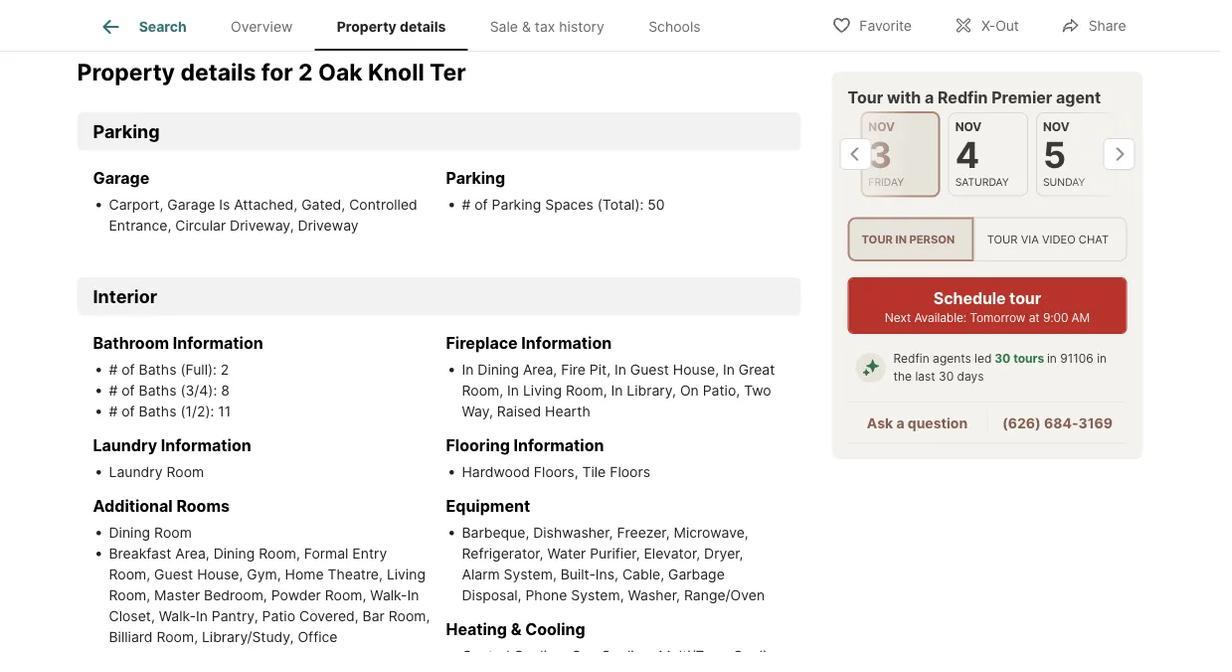 Task type: locate. For each thing, give the bounding box(es) containing it.
1 vertical spatial house,
[[197, 567, 243, 584]]

ask a question link
[[868, 415, 968, 432]]

master
[[154, 588, 200, 605]]

details left the for
[[181, 58, 256, 86]]

ask
[[868, 415, 894, 432]]

house, up on at the right of the page
[[674, 362, 720, 379]]

list box
[[848, 217, 1128, 262]]

2 horizontal spatial dining
[[478, 362, 519, 379]]

2 horizontal spatial in
[[1098, 352, 1108, 366]]

knoll
[[368, 58, 425, 86]]

1 vertical spatial 30
[[939, 370, 955, 384]]

30 down agents on the right bottom of page
[[939, 370, 955, 384]]

raised
[[497, 404, 542, 421]]

1 horizontal spatial area,
[[523, 362, 558, 379]]

house, inside fireplace information in dining area, fire pit, in guest house, in great room, in living room, in library, on patio, two way, raised hearth
[[674, 362, 720, 379]]

information down (1/2):
[[161, 437, 251, 456]]

1 horizontal spatial 2
[[299, 58, 313, 86]]

nov up previous image
[[869, 120, 895, 134]]

0 horizontal spatial 2
[[221, 362, 229, 379]]

room, down master
[[157, 630, 198, 647]]

walk-
[[371, 588, 408, 605], [159, 609, 196, 626]]

controlled
[[349, 197, 418, 214]]

baths left (1/2):
[[139, 404, 177, 421]]

nov 5 sunday
[[1043, 120, 1086, 188]]

nov
[[869, 120, 895, 134], [955, 120, 982, 134], [1043, 120, 1070, 134]]

guest up master
[[154, 567, 193, 584]]

nov for 5
[[1043, 120, 1070, 134]]

0 vertical spatial baths
[[139, 362, 177, 379]]

house,
[[674, 362, 720, 379], [197, 567, 243, 584]]

0 horizontal spatial redfin
[[894, 352, 930, 366]]

freezer,
[[617, 525, 670, 542]]

additional
[[93, 497, 173, 517]]

0 horizontal spatial walk-
[[159, 609, 196, 626]]

1 nov from the left
[[869, 120, 895, 134]]

0 vertical spatial laundry
[[93, 437, 157, 456]]

dining up "breakfast"
[[109, 525, 150, 542]]

search
[[139, 18, 187, 35]]

1 vertical spatial 2
[[221, 362, 229, 379]]

tour left with
[[848, 88, 884, 107]]

driveway,
[[230, 218, 294, 235]]

led
[[975, 352, 993, 366]]

a right ask
[[897, 415, 905, 432]]

room for rooms
[[154, 525, 192, 542]]

0 horizontal spatial dining
[[109, 525, 150, 542]]

guest
[[631, 362, 670, 379], [154, 567, 193, 584]]

garage up circular
[[167, 197, 215, 214]]

0 horizontal spatial in
[[896, 233, 907, 246]]

information inside laundry information laundry room
[[161, 437, 251, 456]]

parking
[[93, 121, 160, 143], [446, 169, 506, 188], [492, 197, 542, 214]]

parking for parking
[[93, 121, 160, 143]]

information inside fireplace information in dining area, fire pit, in guest house, in great room, in living room, in library, on patio, two way, raised hearth
[[522, 334, 612, 354]]

property
[[337, 18, 397, 35], [77, 58, 175, 86]]

redfin up 4
[[938, 88, 989, 107]]

nov inside nov 3 friday
[[869, 120, 895, 134]]

property for property details for 2 oak knoll ter
[[77, 58, 175, 86]]

tour via video chat
[[988, 233, 1110, 246]]

0 vertical spatial area,
[[523, 362, 558, 379]]

room,
[[462, 383, 504, 400], [566, 383, 608, 400], [259, 546, 300, 563], [109, 567, 150, 584], [109, 588, 150, 605], [325, 588, 367, 605], [389, 609, 430, 626], [157, 630, 198, 647]]

share button
[[1045, 4, 1144, 45]]

2 up 8
[[221, 362, 229, 379]]

0 horizontal spatial garage
[[93, 169, 149, 188]]

2 right the for
[[299, 58, 313, 86]]

details up ter
[[400, 18, 446, 35]]

last
[[916, 370, 936, 384]]

# inside parking # of parking spaces (total): 50
[[462, 197, 471, 214]]

guest up library,
[[631, 362, 670, 379]]

system, up phone
[[504, 567, 557, 584]]

1 horizontal spatial 30
[[995, 352, 1011, 366]]

tour left person
[[862, 233, 894, 246]]

redfin
[[938, 88, 989, 107], [894, 352, 930, 366]]

information up (full):
[[173, 334, 263, 354]]

1 horizontal spatial garage
[[167, 197, 215, 214]]

1 vertical spatial garage
[[167, 197, 215, 214]]

breakfast
[[109, 546, 172, 563]]

1 vertical spatial system,
[[571, 588, 625, 605]]

1 vertical spatial guest
[[154, 567, 193, 584]]

#
[[462, 197, 471, 214], [109, 362, 118, 379], [109, 383, 118, 400], [109, 404, 118, 421]]

room, up gym,
[[259, 546, 300, 563]]

0 horizontal spatial guest
[[154, 567, 193, 584]]

information for fireplace
[[522, 334, 612, 354]]

(626)
[[1003, 415, 1042, 432]]

living up raised
[[523, 383, 562, 400]]

nov down tour with a redfin premier agent
[[955, 120, 982, 134]]

property up oak
[[337, 18, 397, 35]]

30 inside in the last 30 days
[[939, 370, 955, 384]]

dining down fireplace
[[478, 362, 519, 379]]

in right 91106 on the right bottom of page
[[1098, 352, 1108, 366]]

1 horizontal spatial system,
[[571, 588, 625, 605]]

parking for parking # of parking spaces (total): 50
[[446, 169, 506, 188]]

in
[[896, 233, 907, 246], [1048, 352, 1058, 366], [1098, 352, 1108, 366]]

favorite button
[[815, 4, 929, 45]]

oak
[[318, 58, 363, 86]]

bathroom information # of baths (full): 2 # of baths (3/4): 8 # of baths (1/2): 11
[[93, 334, 263, 421]]

baths left (3/4):
[[139, 383, 177, 400]]

at
[[1030, 311, 1041, 325]]

1 horizontal spatial house,
[[674, 362, 720, 379]]

property down search link
[[77, 58, 175, 86]]

(626) 684-3169
[[1003, 415, 1114, 432]]

& inside tab
[[522, 18, 531, 35]]

garage up carport,
[[93, 169, 149, 188]]

in left person
[[896, 233, 907, 246]]

8
[[221, 383, 230, 400]]

0 vertical spatial a
[[925, 88, 935, 107]]

room up rooms
[[167, 465, 204, 481]]

0 horizontal spatial details
[[181, 58, 256, 86]]

1 vertical spatial baths
[[139, 383, 177, 400]]

room inside laundry information laundry room
[[167, 465, 204, 481]]

1 horizontal spatial property
[[337, 18, 397, 35]]

1 vertical spatial parking
[[446, 169, 506, 188]]

0 vertical spatial dining
[[478, 362, 519, 379]]

& left cooling
[[511, 621, 522, 640]]

baths down bathroom
[[139, 362, 177, 379]]

home
[[285, 567, 324, 584]]

information up floors,
[[514, 437, 604, 456]]

bar
[[363, 609, 385, 626]]

room up "breakfast"
[[154, 525, 192, 542]]

0 vertical spatial 30
[[995, 352, 1011, 366]]

0 horizontal spatial house,
[[197, 567, 243, 584]]

& left tax
[[522, 18, 531, 35]]

1 vertical spatial living
[[387, 567, 426, 584]]

1 vertical spatial &
[[511, 621, 522, 640]]

1 vertical spatial dining
[[109, 525, 150, 542]]

3 nov from the left
[[1043, 120, 1070, 134]]

walk- down master
[[159, 609, 196, 626]]

alarm
[[462, 567, 500, 584]]

0 vertical spatial guest
[[631, 362, 670, 379]]

1 vertical spatial area,
[[175, 546, 210, 563]]

closet,
[[109, 609, 155, 626]]

friday
[[869, 176, 904, 188]]

cooling
[[526, 621, 586, 640]]

0 vertical spatial parking
[[93, 121, 160, 143]]

684-
[[1045, 415, 1079, 432]]

nov for 4
[[955, 120, 982, 134]]

dining up gym,
[[214, 546, 255, 563]]

ter
[[430, 58, 466, 86]]

None button
[[861, 111, 941, 197], [948, 112, 1028, 196], [1036, 112, 1116, 196], [861, 111, 941, 197], [948, 112, 1028, 196], [1036, 112, 1116, 196]]

0 vertical spatial house,
[[674, 362, 720, 379]]

living
[[523, 383, 562, 400], [387, 567, 426, 584]]

a
[[925, 88, 935, 107], [897, 415, 905, 432]]

office
[[298, 630, 338, 647]]

room, down fire
[[566, 383, 608, 400]]

2 vertical spatial dining
[[214, 546, 255, 563]]

patio,
[[703, 383, 741, 400]]

overview tab
[[209, 3, 315, 51]]

in right tours
[[1048, 352, 1058, 366]]

details for property details
[[400, 18, 446, 35]]

0 horizontal spatial area,
[[175, 546, 210, 563]]

of inside parking # of parking spaces (total): 50
[[475, 197, 488, 214]]

flooring information hardwood floors, tile floors
[[446, 437, 651, 481]]

redfin up the the
[[894, 352, 930, 366]]

1 horizontal spatial nov
[[955, 120, 982, 134]]

1 horizontal spatial details
[[400, 18, 446, 35]]

is
[[219, 197, 230, 214]]

schools
[[649, 18, 701, 35]]

1 horizontal spatial walk-
[[371, 588, 408, 605]]

tour left via
[[988, 233, 1019, 246]]

walk- up the bar
[[371, 588, 408, 605]]

30 right led
[[995, 352, 1011, 366]]

1 horizontal spatial dining
[[214, 546, 255, 563]]

bedroom,
[[204, 588, 267, 605]]

tab list
[[77, 0, 739, 51]]

0 horizontal spatial nov
[[869, 120, 895, 134]]

30 for days
[[939, 370, 955, 384]]

saturday
[[955, 176, 1009, 188]]

information inside flooring information hardwood floors, tile floors
[[514, 437, 604, 456]]

schedule
[[934, 289, 1007, 308]]

1 vertical spatial room
[[154, 525, 192, 542]]

tour
[[848, 88, 884, 107], [862, 233, 894, 246], [988, 233, 1019, 246]]

0 horizontal spatial property
[[77, 58, 175, 86]]

equipment barbeque, dishwasher, freezer, microwave, refrigerator, water purifier, elevator, dryer, alarm system, built-ins, cable, garbage disposal, phone system, washer, range/oven
[[446, 497, 765, 605]]

hearth
[[545, 404, 591, 421]]

fireplace information in dining area, fire pit, in guest house, in great room, in living room, in library, on patio, two way, raised hearth
[[446, 334, 776, 421]]

2 horizontal spatial nov
[[1043, 120, 1070, 134]]

area, left fire
[[523, 362, 558, 379]]

on
[[681, 383, 699, 400]]

0 vertical spatial property
[[337, 18, 397, 35]]

2 vertical spatial baths
[[139, 404, 177, 421]]

1 horizontal spatial a
[[925, 88, 935, 107]]

0 vertical spatial &
[[522, 18, 531, 35]]

0 horizontal spatial 30
[[939, 370, 955, 384]]

list box containing tour in person
[[848, 217, 1128, 262]]

baths
[[139, 362, 177, 379], [139, 383, 177, 400], [139, 404, 177, 421]]

schools tab
[[627, 3, 723, 51]]

area, up master
[[175, 546, 210, 563]]

0 vertical spatial walk-
[[371, 588, 408, 605]]

sunday
[[1043, 176, 1086, 188]]

system, down ins,
[[571, 588, 625, 605]]

room inside additional rooms dining room breakfast area, dining room, formal entry room, guest house, gym, home theatre, living room, master bedroom, powder room, walk-in closet, walk-in pantry, patio covered, bar room, billiard room, library/study, office
[[154, 525, 192, 542]]

gated,
[[302, 197, 346, 214]]

information up fire
[[522, 334, 612, 354]]

0 vertical spatial 2
[[299, 58, 313, 86]]

garage
[[93, 169, 149, 188], [167, 197, 215, 214]]

nov down agent
[[1043, 120, 1070, 134]]

50
[[648, 197, 665, 214]]

0 horizontal spatial living
[[387, 567, 426, 584]]

nov inside nov 4 saturday
[[955, 120, 982, 134]]

flooring
[[446, 437, 510, 456]]

0 vertical spatial system,
[[504, 567, 557, 584]]

0 vertical spatial living
[[523, 383, 562, 400]]

area, inside fireplace information in dining area, fire pit, in guest house, in great room, in living room, in library, on patio, two way, raised hearth
[[523, 362, 558, 379]]

circular
[[175, 218, 226, 235]]

2 nov from the left
[[955, 120, 982, 134]]

nov inside nov 5 sunday
[[1043, 120, 1070, 134]]

1 horizontal spatial guest
[[631, 362, 670, 379]]

property inside property details tab
[[337, 18, 397, 35]]

house, up 'bedroom,'
[[197, 567, 243, 584]]

0 vertical spatial details
[[400, 18, 446, 35]]

0 vertical spatial room
[[167, 465, 204, 481]]

information for bathroom
[[173, 334, 263, 354]]

details inside tab
[[400, 18, 446, 35]]

bathroom
[[93, 334, 169, 354]]

1 horizontal spatial redfin
[[938, 88, 989, 107]]

information inside bathroom information # of baths (full): 2 # of baths (3/4): 8 # of baths (1/2): 11
[[173, 334, 263, 354]]

living down entry
[[387, 567, 426, 584]]

1 vertical spatial property
[[77, 58, 175, 86]]

entry
[[353, 546, 387, 563]]

microwave,
[[674, 525, 749, 542]]

garbage
[[669, 567, 725, 584]]

a right with
[[925, 88, 935, 107]]

in the last 30 days
[[894, 352, 1108, 384]]

1 horizontal spatial living
[[523, 383, 562, 400]]

1 vertical spatial details
[[181, 58, 256, 86]]

0 horizontal spatial a
[[897, 415, 905, 432]]

tour with a redfin premier agent
[[848, 88, 1102, 107]]

0 vertical spatial garage
[[93, 169, 149, 188]]

chat
[[1080, 233, 1110, 246]]



Task type: vqa. For each thing, say whether or not it's contained in the screenshot.
Sq
no



Task type: describe. For each thing, give the bounding box(es) containing it.
guest inside additional rooms dining room breakfast area, dining room, formal entry room, guest house, gym, home theatre, living room, master bedroom, powder room, walk-in closet, walk-in pantry, patio covered, bar room, billiard room, library/study, office
[[154, 567, 193, 584]]

floors,
[[534, 465, 579, 481]]

days
[[958, 370, 985, 384]]

heating
[[446, 621, 507, 640]]

living inside additional rooms dining room breakfast area, dining room, formal entry room, guest house, gym, home theatre, living room, master bedroom, powder room, walk-in closet, walk-in pantry, patio covered, bar room, billiard room, library/study, office
[[387, 567, 426, 584]]

covered,
[[300, 609, 359, 626]]

person
[[910, 233, 956, 246]]

formal
[[304, 546, 349, 563]]

purifier,
[[590, 546, 640, 563]]

details for property details for 2 oak knoll ter
[[181, 58, 256, 86]]

redfin agents led 30 tours in 91106
[[894, 352, 1094, 366]]

area, inside additional rooms dining room breakfast area, dining room, formal entry room, guest house, gym, home theatre, living room, master bedroom, powder room, walk-in closet, walk-in pantry, patio covered, bar room, billiard room, library/study, office
[[175, 546, 210, 563]]

2 inside bathroom information # of baths (full): 2 # of baths (3/4): 8 # of baths (1/2): 11
[[221, 362, 229, 379]]

disposal,
[[462, 588, 522, 605]]

attached,
[[234, 197, 298, 214]]

nov for 3
[[869, 120, 895, 134]]

additional rooms dining room breakfast area, dining room, formal entry room, guest house, gym, home theatre, living room, master bedroom, powder room, walk-in closet, walk-in pantry, patio covered, bar room, billiard room, library/study, office
[[93, 497, 430, 647]]

with
[[888, 88, 922, 107]]

0 horizontal spatial system,
[[504, 567, 557, 584]]

room for information
[[167, 465, 204, 481]]

tour
[[1010, 289, 1042, 308]]

am
[[1072, 311, 1091, 325]]

theatre,
[[328, 567, 383, 584]]

ins,
[[596, 567, 619, 584]]

1 vertical spatial redfin
[[894, 352, 930, 366]]

tour for tour in person
[[862, 233, 894, 246]]

available:
[[915, 311, 967, 325]]

11
[[218, 404, 231, 421]]

tour for tour via video chat
[[988, 233, 1019, 246]]

floors
[[610, 465, 651, 481]]

heating & cooling
[[446, 621, 586, 640]]

next
[[886, 311, 912, 325]]

4
[[955, 133, 980, 177]]

room, up closet,
[[109, 588, 150, 605]]

5
[[1043, 133, 1066, 177]]

room, right the bar
[[389, 609, 430, 626]]

dishwasher,
[[534, 525, 613, 542]]

fire
[[561, 362, 586, 379]]

library,
[[627, 383, 677, 400]]

property details tab
[[315, 3, 468, 51]]

3 baths from the top
[[139, 404, 177, 421]]

laundry information laundry room
[[93, 437, 251, 481]]

3169
[[1079, 415, 1114, 432]]

ask a question
[[868, 415, 968, 432]]

house, inside additional rooms dining room breakfast area, dining room, formal entry room, guest house, gym, home theatre, living room, master bedroom, powder room, walk-in closet, walk-in pantry, patio covered, bar room, billiard room, library/study, office
[[197, 567, 243, 584]]

for
[[262, 58, 293, 86]]

previous image
[[840, 139, 872, 170]]

agents
[[934, 352, 972, 366]]

pantry,
[[212, 609, 258, 626]]

parking # of parking spaces (total): 50
[[446, 169, 665, 214]]

property details
[[337, 18, 446, 35]]

driveway
[[298, 218, 359, 235]]

room, down "breakfast"
[[109, 567, 150, 584]]

dining inside fireplace information in dining area, fire pit, in guest house, in great room, in living room, in library, on patio, two way, raised hearth
[[478, 362, 519, 379]]

& for sale
[[522, 18, 531, 35]]

tax
[[535, 18, 556, 35]]

next image
[[1104, 139, 1136, 170]]

living inside fireplace information in dining area, fire pit, in guest house, in great room, in living room, in library, on patio, two way, raised hearth
[[523, 383, 562, 400]]

1 horizontal spatial in
[[1048, 352, 1058, 366]]

2 vertical spatial parking
[[492, 197, 542, 214]]

tab list containing search
[[77, 0, 739, 51]]

guest inside fireplace information in dining area, fire pit, in guest house, in great room, in living room, in library, on patio, two way, raised hearth
[[631, 362, 670, 379]]

via
[[1022, 233, 1040, 246]]

out
[[996, 17, 1020, 34]]

x-out
[[982, 17, 1020, 34]]

the
[[894, 370, 913, 384]]

history
[[560, 18, 605, 35]]

agent
[[1057, 88, 1102, 107]]

property for property details
[[337, 18, 397, 35]]

interior
[[93, 286, 157, 308]]

3
[[869, 133, 892, 177]]

sale & tax history tab
[[468, 3, 627, 51]]

video
[[1043, 233, 1076, 246]]

library/study,
[[202, 630, 294, 647]]

(626) 684-3169 link
[[1003, 415, 1114, 432]]

tours
[[1014, 352, 1045, 366]]

fireplace
[[446, 334, 518, 354]]

tour in person
[[862, 233, 956, 246]]

room, up way,
[[462, 383, 504, 400]]

30 for tours
[[995, 352, 1011, 366]]

elevator,
[[644, 546, 701, 563]]

range/oven
[[685, 588, 765, 605]]

room, down theatre, at the bottom of the page
[[325, 588, 367, 605]]

washer,
[[628, 588, 681, 605]]

x-out button
[[937, 4, 1037, 45]]

1 vertical spatial walk-
[[159, 609, 196, 626]]

(total):
[[598, 197, 644, 214]]

powder
[[271, 588, 321, 605]]

(full):
[[180, 362, 217, 379]]

& for heating
[[511, 621, 522, 640]]

1 baths from the top
[[139, 362, 177, 379]]

2 baths from the top
[[139, 383, 177, 400]]

billiard
[[109, 630, 153, 647]]

nov 4 saturday
[[955, 120, 1009, 188]]

tour for tour with a redfin premier agent
[[848, 88, 884, 107]]

information for laundry
[[161, 437, 251, 456]]

spaces
[[546, 197, 594, 214]]

phone
[[526, 588, 568, 605]]

great
[[739, 362, 776, 379]]

in inside in the last 30 days
[[1098, 352, 1108, 366]]

gym,
[[247, 567, 281, 584]]

information for flooring
[[514, 437, 604, 456]]

0 vertical spatial redfin
[[938, 88, 989, 107]]

entrance,
[[109, 218, 172, 235]]

barbeque,
[[462, 525, 530, 542]]

1 vertical spatial laundry
[[109, 465, 163, 481]]

pit,
[[590, 362, 611, 379]]

water
[[548, 546, 586, 563]]

(1/2):
[[180, 404, 214, 421]]

nov 3 friday
[[869, 120, 904, 188]]

tomorrow
[[971, 311, 1026, 325]]

1 vertical spatial a
[[897, 415, 905, 432]]

garage carport, garage is attached, gated, controlled entrance, circular driveway, driveway
[[93, 169, 418, 235]]

property details for 2 oak knoll ter
[[77, 58, 466, 86]]

search link
[[99, 15, 187, 39]]

sale & tax history
[[490, 18, 605, 35]]

built-
[[561, 567, 596, 584]]



